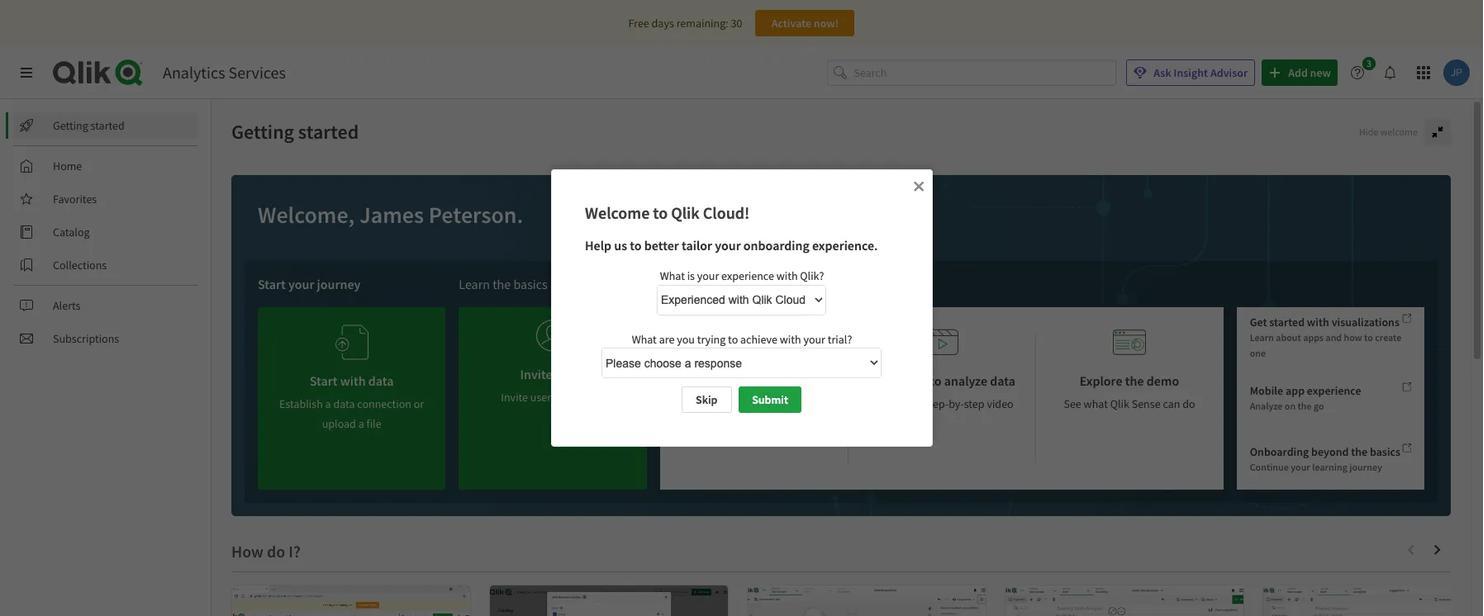Task type: describe. For each thing, give the bounding box(es) containing it.
analytics services
[[163, 62, 286, 83]]

home
[[53, 159, 82, 174]]

insights
[[781, 397, 818, 411]]

to right us
[[629, 237, 641, 254]]

ask insight advisor button
[[1126, 59, 1255, 86]]

catalog link
[[13, 219, 198, 245]]

experience.
[[812, 237, 877, 254]]

step
[[964, 397, 985, 411]]

alerts link
[[13, 292, 198, 319]]

onboarding
[[743, 237, 809, 254]]

collections
[[53, 258, 107, 273]]

trial?
[[827, 332, 852, 347]]

onboarding beyond the basics continue your learning journey
[[1250, 444, 1400, 473]]

searchbar element
[[827, 59, 1116, 86]]

this
[[904, 397, 922, 411]]

welcome to qlik cloud!
[[585, 202, 749, 223]]

better
[[644, 237, 679, 254]]

activate
[[771, 16, 811, 31]]

favorites link
[[13, 186, 198, 212]]

what is your experience with qlik?
[[659, 268, 824, 283]]

welcome
[[585, 202, 649, 223]]

follow
[[870, 397, 902, 411]]

help
[[585, 237, 611, 254]]

by-
[[949, 397, 964, 411]]

what are you trying to achieve with your trial?
[[631, 332, 852, 347]]

experience
[[689, 397, 742, 411]]

getting started inside navigation pane "element"
[[53, 118, 125, 133]]

qlik inside explore the demo see what qlik sense can do
[[1110, 397, 1129, 411]]

sample
[[742, 373, 784, 389]]

0 vertical spatial invite
[[520, 366, 552, 383]]

your right is at the left of page
[[697, 268, 719, 283]]

peterson.
[[429, 200, 523, 230]]

explore the demo see what qlik sense can do
[[1064, 373, 1195, 411]]

alerts
[[53, 298, 81, 313]]

advisor
[[1210, 65, 1248, 80]]

started inside get started with visualizations learn about apps and how to create one
[[1269, 315, 1305, 330]]

see
[[1064, 397, 1081, 411]]

subscriptions link
[[13, 326, 198, 352]]

close sidebar menu image
[[20, 66, 33, 79]]

ask insight advisor
[[1154, 65, 1248, 80]]

data for analyze sample data
[[744, 397, 766, 411]]

analytics
[[163, 62, 225, 83]]

1 vertical spatial invite
[[501, 390, 528, 405]]

analyze sample data image
[[737, 321, 770, 364]]

tailor
[[681, 237, 712, 254]]

services
[[228, 62, 286, 83]]

to inside learn how to analyze data follow this step-by-step video
[[930, 373, 941, 389]]

email.
[[575, 390, 605, 405]]

subscriptions
[[53, 331, 119, 346]]

to up better
[[653, 202, 667, 223]]

help us to better tailor your onboarding experience.
[[585, 237, 877, 254]]

remaining:
[[676, 16, 728, 31]]

to inside get started with visualizations learn about apps and how to create one
[[1364, 331, 1373, 344]]

create
[[1375, 331, 1402, 344]]

skip button
[[682, 387, 732, 413]]

how inside learn how to analyze data follow this step-by-step video
[[903, 373, 927, 389]]

home link
[[13, 153, 198, 179]]

do
[[1182, 397, 1195, 411]]

learn for learn how to analyze data follow this step-by-step video
[[868, 373, 900, 389]]

0 horizontal spatial journey
[[317, 276, 361, 292]]

learn inside get started with visualizations learn about apps and how to create one
[[1250, 331, 1274, 344]]

free
[[628, 16, 649, 31]]

analytics services element
[[163, 62, 286, 83]]

submit button
[[739, 387, 801, 413]]

started inside navigation pane "element"
[[91, 118, 125, 133]]

qlik?
[[800, 268, 824, 283]]

analyze
[[944, 373, 987, 389]]

learn how to analyze data follow this step-by-step video
[[868, 373, 1015, 411]]

on
[[1285, 400, 1296, 412]]

getting inside welcome, james peterson. main content
[[231, 119, 294, 145]]

to inside 'analyze sample data experience data to insights'
[[768, 397, 778, 411]]

beyond
[[1311, 444, 1349, 459]]

basics inside onboarding beyond the basics continue your learning journey
[[1370, 444, 1400, 459]]

get
[[1250, 315, 1267, 330]]

your left trial? on the bottom of page
[[803, 332, 825, 347]]

welcome, james peterson.
[[258, 200, 523, 230]]

james
[[359, 200, 424, 230]]

demo
[[1147, 373, 1179, 389]]

skip
[[696, 393, 718, 408]]

×
[[913, 174, 924, 197]]

getting inside navigation pane "element"
[[53, 118, 88, 133]]

more resources
[[660, 276, 743, 292]]

achieve
[[740, 332, 777, 347]]

via
[[558, 390, 572, 405]]

are
[[659, 332, 674, 347]]

get started with visualizations learn about apps and how to create one
[[1250, 315, 1402, 359]]

submit
[[752, 393, 788, 408]]



Task type: vqa. For each thing, say whether or not it's contained in the screenshot.
middle Learn
yes



Task type: locate. For each thing, give the bounding box(es) containing it.
1 horizontal spatial data
[[786, 373, 812, 389]]

trying
[[697, 332, 725, 347]]

insight
[[1174, 65, 1208, 80]]

1 vertical spatial analyze
[[1250, 400, 1283, 412]]

with right achieve
[[779, 332, 801, 347]]

1 horizontal spatial how
[[1344, 331, 1362, 344]]

users up via
[[555, 366, 585, 383]]

getting started up home link in the top left of the page
[[53, 118, 125, 133]]

hide welcome image
[[1431, 126, 1444, 139]]

with up apps
[[1307, 315, 1329, 330]]

1 vertical spatial what
[[631, 332, 656, 347]]

invite down invite users image
[[520, 366, 552, 383]]

getting started
[[53, 118, 125, 133], [231, 119, 359, 145]]

the right beyond
[[1351, 444, 1367, 459]]

basics
[[513, 276, 548, 292], [1370, 444, 1400, 459]]

basics up invite users image
[[513, 276, 548, 292]]

basics right beyond
[[1370, 444, 1400, 459]]

learn down peterson.
[[459, 276, 490, 292]]

about
[[1276, 331, 1301, 344]]

your
[[714, 237, 740, 254], [697, 268, 719, 283], [288, 276, 314, 292], [803, 332, 825, 347], [1291, 461, 1310, 473]]

1 horizontal spatial what
[[659, 268, 684, 283]]

learn up follow
[[868, 373, 900, 389]]

your right start
[[288, 276, 314, 292]]

you
[[676, 332, 694, 347]]

data up insights
[[786, 373, 812, 389]]

cloud!
[[702, 202, 749, 223]]

analyze up skip
[[696, 373, 740, 389]]

0 horizontal spatial getting started
[[53, 118, 125, 133]]

the left the go
[[1298, 400, 1312, 412]]

learn down get
[[1250, 331, 1274, 344]]

1 horizontal spatial qlik
[[1110, 397, 1129, 411]]

the up sense
[[1125, 373, 1144, 389]]

to up the 'step-'
[[930, 373, 941, 389]]

what left "are"
[[631, 332, 656, 347]]

learn how to analyze data image
[[925, 321, 958, 364]]

1 vertical spatial journey
[[1349, 461, 1382, 473]]

qlik right what
[[1110, 397, 1129, 411]]

how up this
[[903, 373, 927, 389]]

getting started down services
[[231, 119, 359, 145]]

how right and
[[1344, 331, 1362, 344]]

0 vertical spatial journey
[[317, 276, 361, 292]]

navigation pane element
[[0, 106, 211, 359]]

0 horizontal spatial basics
[[513, 276, 548, 292]]

analyze inside 'analyze sample data experience data to insights'
[[696, 373, 740, 389]]

0 vertical spatial basics
[[513, 276, 548, 292]]

getting started link
[[13, 112, 198, 139]]

users
[[555, 366, 585, 383], [530, 390, 556, 405]]

your right tailor
[[714, 237, 740, 254]]

journey right learning on the right bottom of the page
[[1349, 461, 1382, 473]]

1 horizontal spatial basics
[[1370, 444, 1400, 459]]

with left qlik?
[[776, 268, 797, 283]]

onboarding
[[1250, 444, 1309, 459]]

0 horizontal spatial experience
[[721, 268, 774, 283]]

welcome, james peterson. main content
[[212, 99, 1483, 616]]

1 vertical spatial how
[[903, 373, 927, 389]]

experience inside mobile app experience analyze on the go
[[1307, 383, 1361, 398]]

qlik
[[671, 202, 699, 223], [1110, 397, 1129, 411]]

welcome,
[[258, 200, 355, 230]]

favorites
[[53, 192, 97, 207]]

how
[[1344, 331, 1362, 344], [903, 373, 927, 389]]

0 vertical spatial analyze
[[696, 373, 740, 389]]

1 horizontal spatial started
[[298, 119, 359, 145]]

invite users invite users via email.
[[501, 366, 605, 405]]

what for what is your experience with qlik?
[[659, 268, 684, 283]]

invite left via
[[501, 390, 528, 405]]

mobile
[[1250, 383, 1283, 398]]

to right trying
[[728, 332, 738, 347]]

to down sample
[[768, 397, 778, 411]]

data
[[786, 373, 812, 389], [990, 373, 1015, 389], [744, 397, 766, 411]]

is
[[687, 268, 694, 283]]

the inside mobile app experience analyze on the go
[[1298, 400, 1312, 412]]

1 horizontal spatial getting
[[231, 119, 294, 145]]

your down 'onboarding'
[[1291, 461, 1310, 473]]

0 vertical spatial qlik
[[671, 202, 699, 223]]

what for what are you trying to achieve with your trial?
[[631, 332, 656, 347]]

getting
[[53, 118, 88, 133], [231, 119, 294, 145]]

collections link
[[13, 252, 198, 278]]

go
[[1314, 400, 1324, 412]]

getting started inside welcome, james peterson. main content
[[231, 119, 359, 145]]

the inside explore the demo see what qlik sense can do
[[1125, 373, 1144, 389]]

1 horizontal spatial getting started
[[231, 119, 359, 145]]

getting down services
[[231, 119, 294, 145]]

data for learn how to analyze data
[[990, 373, 1015, 389]]

with inside get started with visualizations learn about apps and how to create one
[[1307, 315, 1329, 330]]

analyze down mobile
[[1250, 400, 1283, 412]]

activate now! link
[[756, 10, 855, 36]]

experience inside "welcome to qlik sense cloud" dialog
[[721, 268, 774, 283]]

can
[[1163, 397, 1180, 411]]

0 horizontal spatial data
[[744, 397, 766, 411]]

0 vertical spatial how
[[1344, 331, 1362, 344]]

1 horizontal spatial analyze
[[1250, 400, 1283, 412]]

× button
[[913, 174, 924, 197]]

0 horizontal spatial getting
[[53, 118, 88, 133]]

learn the basics
[[459, 276, 548, 292]]

0 vertical spatial experience
[[721, 268, 774, 283]]

Search text field
[[854, 59, 1116, 86]]

0 horizontal spatial what
[[631, 332, 656, 347]]

welcome to qlik sense cloud dialog
[[551, 169, 932, 447]]

free days remaining: 30
[[628, 16, 742, 31]]

journey inside onboarding beyond the basics continue your learning journey
[[1349, 461, 1382, 473]]

started
[[91, 118, 125, 133], [298, 119, 359, 145], [1269, 315, 1305, 330]]

journey right start
[[317, 276, 361, 292]]

invite
[[520, 366, 552, 383], [501, 390, 528, 405]]

start
[[258, 276, 286, 292]]

0 vertical spatial learn
[[459, 276, 490, 292]]

activate now!
[[771, 16, 839, 31]]

what left is at the left of page
[[659, 268, 684, 283]]

the inside onboarding beyond the basics continue your learning journey
[[1351, 444, 1367, 459]]

0 horizontal spatial started
[[91, 118, 125, 133]]

1 vertical spatial experience
[[1307, 383, 1361, 398]]

qlik up tailor
[[671, 202, 699, 223]]

ask
[[1154, 65, 1171, 80]]

2 horizontal spatial started
[[1269, 315, 1305, 330]]

learn for learn the basics
[[459, 276, 490, 292]]

1 vertical spatial learn
[[1250, 331, 1274, 344]]

analyze inside mobile app experience analyze on the go
[[1250, 400, 1283, 412]]

learning
[[1312, 461, 1347, 473]]

data inside learn how to analyze data follow this step-by-step video
[[990, 373, 1015, 389]]

the
[[493, 276, 511, 292], [1125, 373, 1144, 389], [1298, 400, 1312, 412], [1351, 444, 1367, 459]]

now!
[[814, 16, 839, 31]]

to
[[653, 202, 667, 223], [629, 237, 641, 254], [1364, 331, 1373, 344], [728, 332, 738, 347], [930, 373, 941, 389], [768, 397, 778, 411]]

the down peterson.
[[493, 276, 511, 292]]

2 horizontal spatial learn
[[1250, 331, 1274, 344]]

analyze
[[696, 373, 740, 389], [1250, 400, 1283, 412]]

0 horizontal spatial qlik
[[671, 202, 699, 223]]

1 horizontal spatial journey
[[1349, 461, 1382, 473]]

1 horizontal spatial learn
[[868, 373, 900, 389]]

your inside onboarding beyond the basics continue your learning journey
[[1291, 461, 1310, 473]]

mobile app experience analyze on the go
[[1250, 383, 1361, 412]]

catalog
[[53, 225, 90, 240]]

days
[[652, 16, 674, 31]]

video
[[987, 397, 1013, 411]]

2 vertical spatial learn
[[868, 373, 900, 389]]

2 vertical spatial with
[[779, 332, 801, 347]]

0 vertical spatial with
[[776, 268, 797, 283]]

0 horizontal spatial how
[[903, 373, 927, 389]]

us
[[614, 237, 627, 254]]

0 horizontal spatial learn
[[459, 276, 490, 292]]

0 vertical spatial what
[[659, 268, 684, 283]]

sense
[[1132, 397, 1160, 411]]

qlik inside dialog
[[671, 202, 699, 223]]

continue
[[1250, 461, 1289, 473]]

and
[[1326, 331, 1342, 344]]

to down visualizations
[[1364, 331, 1373, 344]]

explore
[[1080, 373, 1122, 389]]

data up the video at the right of the page
[[990, 373, 1015, 389]]

invite users image
[[536, 314, 569, 358]]

step-
[[924, 397, 949, 411]]

app
[[1286, 383, 1305, 398]]

start your journey
[[258, 276, 361, 292]]

experience down "help us to better tailor your onboarding experience."
[[721, 268, 774, 283]]

apps
[[1303, 331, 1324, 344]]

visualizations
[[1332, 315, 1400, 330]]

users left via
[[530, 390, 556, 405]]

0 vertical spatial users
[[555, 366, 585, 383]]

30
[[731, 16, 742, 31]]

2 horizontal spatial data
[[990, 373, 1015, 389]]

explore the demo image
[[1113, 321, 1146, 364]]

data down sample
[[744, 397, 766, 411]]

0 horizontal spatial analyze
[[696, 373, 740, 389]]

getting up home
[[53, 118, 88, 133]]

1 horizontal spatial experience
[[1307, 383, 1361, 398]]

one
[[1250, 347, 1266, 359]]

experience up the go
[[1307, 383, 1361, 398]]

resources
[[690, 276, 743, 292]]

1 vertical spatial with
[[1307, 315, 1329, 330]]

how inside get started with visualizations learn about apps and how to create one
[[1344, 331, 1362, 344]]

learn inside learn how to analyze data follow this step-by-step video
[[868, 373, 900, 389]]

what
[[1084, 397, 1108, 411]]

1 vertical spatial users
[[530, 390, 556, 405]]

1 vertical spatial basics
[[1370, 444, 1400, 459]]

with
[[776, 268, 797, 283], [1307, 315, 1329, 330], [779, 332, 801, 347]]

1 vertical spatial qlik
[[1110, 397, 1129, 411]]



